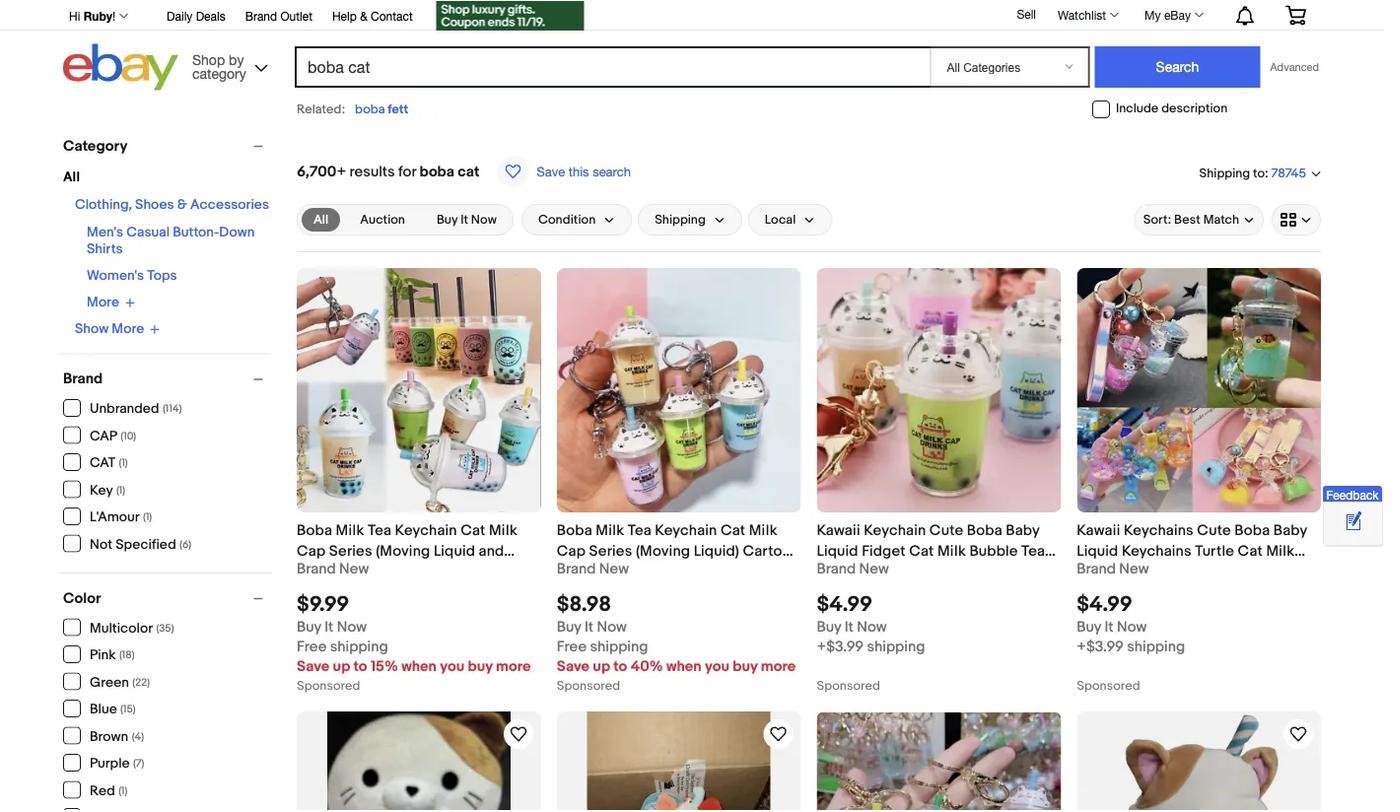 Task type: locate. For each thing, give the bounding box(es) containing it.
auction link
[[348, 208, 417, 232]]

None submit
[[1095, 46, 1260, 88]]

match
[[1203, 212, 1239, 227]]

1 series from the left
[[329, 542, 372, 560]]

baby inside kawaii keychains cute boba baby liquid keychains turtle cat milk tea bag of fish
[[1274, 522, 1307, 540]]

series inside the boba milk tea keychain cat milk cap series (moving liquid) cartoon animal purse
[[589, 542, 632, 560]]

buy it now link
[[425, 208, 509, 232]]

fidget
[[862, 542, 906, 560]]

new
[[339, 560, 369, 577], [599, 560, 629, 577], [859, 560, 889, 577], [1119, 560, 1149, 577]]

(1) right the red
[[118, 785, 127, 798]]

(moving up $9.99 buy it now free shipping save up to 15% when you buy more
[[376, 542, 430, 560]]

cap inside boba milk tea keychain cat milk cap series (moving liquid and boba)
[[297, 542, 326, 560]]

1 horizontal spatial +$3.99
[[1077, 638, 1124, 656]]

to left 15%
[[354, 658, 367, 675]]

0 horizontal spatial free
[[297, 638, 327, 656]]

1 horizontal spatial &
[[360, 9, 367, 23]]

0 horizontal spatial kawaii
[[817, 522, 860, 540]]

when right 15%
[[402, 658, 437, 675]]

0 horizontal spatial cap
[[297, 542, 326, 560]]

cute for turtle
[[1197, 522, 1231, 540]]

(moving inside boba milk tea keychain cat milk cap series (moving liquid and boba)
[[376, 542, 430, 560]]

2 horizontal spatial to
[[1253, 165, 1265, 181]]

brand new left wrist
[[817, 560, 889, 577]]

buy
[[468, 658, 493, 675], [733, 658, 758, 675]]

shipping
[[330, 638, 388, 656], [590, 638, 648, 656], [867, 638, 925, 656], [1127, 638, 1185, 656]]

(moving up purse
[[636, 542, 690, 560]]

cat up "and"
[[461, 522, 485, 540]]

0 horizontal spatial (moving
[[376, 542, 430, 560]]

kawaii keychains cute boba baby liquid keychains turtle cat milk tea bag of fish heading
[[1077, 522, 1307, 581]]

1 when from the left
[[402, 658, 437, 675]]

1 new from the left
[[339, 560, 369, 577]]

contact
[[371, 9, 413, 23]]

shipping inside shipping to : 78745
[[1199, 165, 1250, 181]]

1 horizontal spatial cute
[[1197, 522, 1231, 540]]

more inside $8.98 buy it now free shipping save up to 40% when you buy more
[[761, 658, 796, 675]]

milk inside kawaii keychain cute boba baby liquid fidget cat milk bubble tea keychains wrist
[[938, 542, 966, 560]]

4 shipping from the left
[[1127, 638, 1185, 656]]

1 +$3.99 from the left
[[817, 638, 864, 656]]

$4.99 buy it now +$3.99 shipping for bag
[[1077, 591, 1185, 656]]

liquid left fidget
[[817, 542, 858, 560]]

show more button
[[75, 321, 160, 338]]

cat
[[458, 163, 479, 180]]

watchlist link
[[1047, 3, 1128, 27]]

1 horizontal spatial you
[[705, 658, 729, 675]]

2 shipping from the left
[[590, 638, 648, 656]]

$4.99 buy it now +$3.99 shipping down wrist
[[817, 591, 925, 656]]

more inside $9.99 buy it now free shipping save up to 15% when you buy more
[[496, 658, 531, 675]]

2 more from the left
[[761, 658, 796, 675]]

now down cat
[[471, 212, 497, 227]]

cap for $9.99
[[297, 542, 326, 560]]

keychains
[[1124, 522, 1194, 540], [1122, 542, 1192, 560], [817, 563, 887, 581]]

include description
[[1116, 101, 1228, 117]]

cat inside kawaii keychains cute boba baby liquid keychains turtle cat milk tea bag of fish
[[1238, 542, 1263, 560]]

when inside $8.98 buy it now free shipping save up to 40% when you buy more
[[666, 658, 702, 675]]

fett
[[388, 102, 408, 117]]

1 vertical spatial boba
[[419, 163, 454, 180]]

(1) right key
[[116, 484, 125, 497]]

you inside $9.99 buy it now free shipping save up to 15% when you buy more
[[440, 658, 465, 675]]

1 horizontal spatial to
[[614, 658, 627, 675]]

0 vertical spatial keychains
[[1124, 522, 1194, 540]]

animal
[[557, 563, 604, 581]]

liquid left "and"
[[434, 542, 475, 560]]

boba inside kawaii keychains cute boba baby liquid keychains turtle cat milk tea bag of fish
[[1235, 522, 1270, 540]]

1 free from the left
[[297, 638, 327, 656]]

$4.99 down bag
[[1077, 591, 1133, 617]]

more up watch nwt cat boba milk tea icon
[[496, 658, 531, 675]]

0 vertical spatial &
[[360, 9, 367, 23]]

$9.99 buy it now free shipping save up to 15% when you buy more
[[297, 591, 531, 675]]

keychain inside boba milk tea keychain cat milk cap series (moving liquid and boba)
[[395, 522, 457, 540]]

buy for $8.98
[[733, 658, 758, 675]]

brand button
[[63, 370, 272, 388]]

watchlist
[[1058, 8, 1106, 22]]

not specified (6)
[[90, 536, 191, 553]]

series inside boba milk tea keychain cat milk cap series (moving liquid and boba)
[[329, 542, 372, 560]]

more up show more
[[87, 294, 119, 311]]

liquid inside boba milk tea keychain cat milk cap series (moving liquid and boba)
[[434, 542, 475, 560]]

up inside $9.99 buy it now free shipping save up to 15% when you buy more
[[333, 658, 350, 675]]

0 horizontal spatial baby
[[1006, 522, 1040, 540]]

0 horizontal spatial series
[[329, 542, 372, 560]]

squishmallows claire's exclusive 8" boba tea cat flip-a-mallows plush with tags image
[[1098, 712, 1300, 810]]

(1) for l'amour
[[143, 511, 152, 524]]

now down fidget
[[857, 618, 887, 636]]

2 cute from the left
[[1197, 522, 1231, 540]]

you right 40%
[[705, 658, 729, 675]]

4 new from the left
[[1119, 560, 1149, 577]]

kawaii
[[817, 522, 860, 540], [1077, 522, 1120, 540]]

1 vertical spatial shipping
[[655, 212, 706, 227]]

when inside $9.99 buy it now free shipping save up to 15% when you buy more
[[402, 658, 437, 675]]

cute inside kawaii keychain cute boba baby liquid fidget cat milk bubble tea keychains wrist
[[930, 522, 963, 540]]

save for $9.99
[[297, 658, 330, 675]]

1 horizontal spatial more
[[761, 658, 796, 675]]

0 horizontal spatial keychain
[[395, 522, 457, 540]]

cap
[[297, 542, 326, 560], [557, 542, 586, 560]]

turtle
[[1195, 542, 1234, 560]]

up inside $8.98 buy it now free shipping save up to 40% when you buy more
[[593, 658, 610, 675]]

0 horizontal spatial +$3.99
[[817, 638, 864, 656]]

kawaii keychain cute boba baby liquid fidget cat milk bubble tea keychains wrist image
[[817, 268, 1061, 512]]

2 boba from the left
[[557, 522, 592, 540]]

cap inside the boba milk tea keychain cat milk cap series (moving liquid) cartoon animal purse
[[557, 542, 586, 560]]

2 +$3.99 from the left
[[1077, 638, 1124, 656]]

specified
[[116, 536, 176, 553]]

milk left bubble
[[938, 542, 966, 560]]

shipping down fish
[[1127, 638, 1185, 656]]

2 $4.99 from the left
[[1077, 591, 1133, 617]]

2 series from the left
[[589, 542, 632, 560]]

boba inside the boba milk tea keychain cat milk cap series (moving liquid) cartoon animal purse
[[557, 522, 592, 540]]

brand new up $9.99 on the bottom of page
[[297, 560, 369, 577]]

1 shipping from the left
[[330, 638, 388, 656]]

daily
[[167, 9, 193, 23]]

liquid
[[434, 542, 475, 560], [817, 542, 858, 560], [1077, 542, 1118, 560]]

category
[[192, 65, 246, 81]]

to inside shipping to : 78745
[[1253, 165, 1265, 181]]

buy right 15%
[[468, 658, 493, 675]]

free
[[297, 638, 327, 656], [557, 638, 587, 656]]

l'amour (1)
[[90, 509, 152, 526]]

0 horizontal spatial buy
[[468, 658, 493, 675]]

blue
[[90, 701, 117, 718]]

0 horizontal spatial liquid
[[434, 542, 475, 560]]

purple (7)
[[90, 756, 144, 772]]

1 liquid from the left
[[434, 542, 475, 560]]

1 (moving from the left
[[376, 542, 430, 560]]

cat inside kawaii keychain cute boba baby liquid fidget cat milk bubble tea keychains wrist
[[909, 542, 934, 560]]

save
[[537, 164, 565, 179], [297, 658, 330, 675], [557, 658, 590, 675]]

liquid inside kawaii keychain cute boba baby liquid fidget cat milk bubble tea keychains wrist
[[817, 542, 858, 560]]

0 horizontal spatial when
[[402, 658, 437, 675]]

+
[[337, 163, 346, 180]]

1 horizontal spatial buy
[[733, 658, 758, 675]]

$4.99 buy it now +$3.99 shipping down of
[[1077, 591, 1185, 656]]

bag
[[1104, 563, 1130, 581]]

series up purse
[[589, 542, 632, 560]]

milk inside kawaii keychains cute boba baby liquid keychains turtle cat milk tea bag of fish
[[1266, 542, 1295, 560]]

brand up $9.99 on the bottom of page
[[297, 560, 336, 577]]

free down $8.98
[[557, 638, 587, 656]]

up left 15%
[[333, 658, 350, 675]]

kawaii inside kawaii keychains cute boba baby liquid keychains turtle cat milk tea bag of fish
[[1077, 522, 1120, 540]]

more down more button on the left of the page
[[112, 321, 144, 338]]

brand left fidget
[[817, 560, 856, 577]]

0 vertical spatial all
[[63, 169, 80, 186]]

cat up wrist
[[909, 542, 934, 560]]

buy
[[437, 212, 458, 227], [297, 618, 321, 636], [557, 618, 581, 636], [817, 618, 841, 636], [1077, 618, 1101, 636]]

now down $9.99 on the bottom of page
[[337, 618, 367, 636]]

deals
[[196, 9, 225, 23]]

1 $4.99 buy it now +$3.99 shipping from the left
[[817, 591, 925, 656]]

free down $9.99 on the bottom of page
[[297, 638, 327, 656]]

boba
[[297, 522, 332, 540], [557, 522, 592, 540], [967, 522, 1002, 540], [1235, 522, 1270, 540]]

$8.98 buy it now free shipping save up to 40% when you buy more
[[557, 591, 796, 675]]

new up $8.98
[[599, 560, 629, 577]]

more
[[496, 658, 531, 675], [761, 658, 796, 675]]

1 horizontal spatial series
[[589, 542, 632, 560]]

brand new for animal
[[557, 560, 629, 577]]

brand left the outlet at the top left
[[245, 9, 277, 23]]

brand for boba milk tea keychain cat milk cap series (moving liquid and boba)
[[297, 560, 336, 577]]

0 vertical spatial boba milk tea keychain cat milk cap series (moving liquid and boba) image
[[297, 268, 541, 512]]

brand for boba milk tea keychain cat milk cap series (moving liquid) cartoon animal purse
[[557, 560, 596, 577]]

it
[[461, 212, 468, 227], [325, 618, 334, 636], [585, 618, 594, 636], [845, 618, 854, 636], [1105, 618, 1114, 636]]

0 horizontal spatial to
[[354, 658, 367, 675]]

2 you from the left
[[705, 658, 729, 675]]

all down category
[[63, 169, 80, 186]]

15%
[[371, 658, 398, 675]]

1 cap from the left
[[297, 542, 326, 560]]

by
[[229, 51, 244, 68]]

1 horizontal spatial cap
[[557, 542, 586, 560]]

to inside $9.99 buy it now free shipping save up to 15% when you buy more
[[354, 658, 367, 675]]

cartoon
[[743, 542, 800, 560]]

new for keychains
[[859, 560, 889, 577]]

main content
[[289, 127, 1329, 810]]

shipping inside $9.99 buy it now free shipping save up to 15% when you buy more
[[330, 638, 388, 656]]

now down of
[[1117, 618, 1147, 636]]

1 keychain from the left
[[395, 522, 457, 540]]

free inside $9.99 buy it now free shipping save up to 15% when you buy more
[[297, 638, 327, 656]]

when for $8.98
[[666, 658, 702, 675]]

3 keychain from the left
[[864, 522, 926, 540]]

1 horizontal spatial up
[[593, 658, 610, 675]]

more up watch roxy the boba cat squishmallow clip 3.5" nwt image
[[761, 658, 796, 675]]

advanced link
[[1260, 47, 1319, 87]]

cap up animal
[[557, 542, 586, 560]]

(1) up specified
[[143, 511, 152, 524]]

now inside $8.98 buy it now free shipping save up to 40% when you buy more
[[597, 618, 627, 636]]

1 horizontal spatial all
[[313, 212, 328, 227]]

cap up boba)
[[297, 542, 326, 560]]

1 up from the left
[[333, 658, 350, 675]]

1 horizontal spatial $4.99 buy it now +$3.99 shipping
[[1077, 591, 1185, 656]]

purse
[[607, 563, 646, 581]]

1 horizontal spatial keychain
[[655, 522, 717, 540]]

brand outlet link
[[245, 6, 312, 28]]

Search for anything text field
[[298, 48, 926, 86]]

shipping up 40%
[[590, 638, 648, 656]]

boba inside boba milk tea keychain cat milk cap series (moving liquid and boba)
[[297, 522, 332, 540]]

buy inside $8.98 buy it now free shipping save up to 40% when you buy more
[[733, 658, 758, 675]]

wrist
[[890, 563, 926, 581]]

0 vertical spatial shipping
[[1199, 165, 1250, 181]]

(moving for $9.99
[[376, 542, 430, 560]]

cute inside kawaii keychains cute boba baby liquid keychains turtle cat milk tea bag of fish
[[1197, 522, 1231, 540]]

when right 40%
[[666, 658, 702, 675]]

shop
[[192, 51, 225, 68]]

multicolor (35)
[[90, 620, 174, 637]]

(1) inside red (1)
[[118, 785, 127, 798]]

1 horizontal spatial $4.99
[[1077, 591, 1133, 617]]

2 keychain from the left
[[655, 522, 717, 540]]

3 liquid from the left
[[1077, 542, 1118, 560]]

save inside $8.98 buy it now free shipping save up to 40% when you buy more
[[557, 658, 590, 675]]

save left this
[[537, 164, 565, 179]]

4 brand new from the left
[[1077, 560, 1149, 577]]

show
[[75, 321, 109, 338]]

sort:
[[1143, 212, 1171, 227]]

cute for cat
[[930, 522, 963, 540]]

you inside $8.98 buy it now free shipping save up to 40% when you buy more
[[705, 658, 729, 675]]

keychain for $8.98
[[655, 522, 717, 540]]

1 $4.99 from the left
[[817, 591, 873, 617]]

cat inside boba milk tea keychain cat milk cap series (moving liquid and boba)
[[461, 522, 485, 540]]

boba
[[355, 102, 385, 117], [419, 163, 454, 180]]

2 (moving from the left
[[636, 542, 690, 560]]

buy inside $9.99 buy it now free shipping save up to 15% when you buy more
[[468, 658, 493, 675]]

1 horizontal spatial kawaii
[[1077, 522, 1120, 540]]

& right help
[[360, 9, 367, 23]]

save down $9.99 on the bottom of page
[[297, 658, 330, 675]]

new right boba)
[[339, 560, 369, 577]]

milk up purse
[[596, 522, 624, 540]]

2 when from the left
[[666, 658, 702, 675]]

now inside $9.99 buy it now free shipping save up to 15% when you buy more
[[337, 618, 367, 636]]

shipping inside dropdown button
[[655, 212, 706, 227]]

more for $8.98
[[761, 658, 796, 675]]

2 kawaii from the left
[[1077, 522, 1120, 540]]

2 up from the left
[[593, 658, 610, 675]]

(moving
[[376, 542, 430, 560], [636, 542, 690, 560]]

2 cap from the left
[[557, 542, 586, 560]]

now down $8.98
[[597, 618, 627, 636]]

kawaii for kawaii keychains cute boba baby liquid keychains turtle cat milk tea bag of fish
[[1077, 522, 1120, 540]]

when for $9.99
[[402, 658, 437, 675]]

kawaii keychain cute boba baby liquid fidget cat milk bubble tea keychains wrist link
[[817, 520, 1061, 581]]

color button
[[63, 590, 272, 607]]

+$3.99
[[817, 638, 864, 656], [1077, 638, 1124, 656]]

to for $9.99
[[354, 658, 367, 675]]

2 horizontal spatial liquid
[[1077, 542, 1118, 560]]

2 horizontal spatial keychain
[[864, 522, 926, 540]]

1 horizontal spatial boba milk tea keychain cat milk cap series (moving liquid and boba) image
[[817, 713, 1061, 810]]

pink (18)
[[90, 647, 135, 664]]

0 vertical spatial more
[[87, 294, 119, 311]]

$4.99 down fidget
[[817, 591, 873, 617]]

save down $8.98
[[557, 658, 590, 675]]

1 horizontal spatial boba
[[419, 163, 454, 180]]

cat up liquid)
[[721, 522, 746, 540]]

1 horizontal spatial liquid
[[817, 542, 858, 560]]

4 boba from the left
[[1235, 522, 1270, 540]]

you right 15%
[[440, 658, 465, 675]]

brand new up $8.98
[[557, 560, 629, 577]]

baby for bubble
[[1006, 522, 1040, 540]]

shipping to : 78745
[[1199, 165, 1306, 181]]

related:
[[297, 102, 345, 117]]

1 more from the left
[[496, 658, 531, 675]]

baby inside kawaii keychain cute boba baby liquid fidget cat milk bubble tea keychains wrist
[[1006, 522, 1040, 540]]

shipping up 15%
[[330, 638, 388, 656]]

1 horizontal spatial baby
[[1274, 522, 1307, 540]]

2 buy from the left
[[733, 658, 758, 675]]

to inside $8.98 buy it now free shipping save up to 40% when you buy more
[[614, 658, 627, 675]]

brand for kawaii keychain cute boba baby liquid fidget cat milk bubble tea keychains wrist
[[817, 560, 856, 577]]

(1) for cat
[[119, 457, 128, 470]]

2 free from the left
[[557, 638, 587, 656]]

1 brand new from the left
[[297, 560, 369, 577]]

2 baby from the left
[[1274, 522, 1307, 540]]

boba inside "main content"
[[419, 163, 454, 180]]

more button
[[87, 294, 135, 311]]

1 baby from the left
[[1006, 522, 1040, 540]]

2 brand new from the left
[[557, 560, 629, 577]]

(114)
[[163, 403, 182, 416]]

0 horizontal spatial you
[[440, 658, 465, 675]]

cat right turtle
[[1238, 542, 1263, 560]]

0 horizontal spatial more
[[496, 658, 531, 675]]

0 horizontal spatial boba
[[355, 102, 385, 117]]

unbranded (114)
[[90, 401, 182, 418]]

1 buy from the left
[[468, 658, 493, 675]]

related: boba fett
[[297, 102, 408, 117]]

3 new from the left
[[859, 560, 889, 577]]

kawaii inside kawaii keychain cute boba baby liquid fidget cat milk bubble tea keychains wrist
[[817, 522, 860, 540]]

boba left fett in the top of the page
[[355, 102, 385, 117]]

save inside $9.99 buy it now free shipping save up to 15% when you buy more
[[297, 658, 330, 675]]

to left 40%
[[614, 658, 627, 675]]

&
[[360, 9, 367, 23], [177, 197, 187, 213]]

to left 78745 at the top of the page
[[1253, 165, 1265, 181]]

1 horizontal spatial shipping
[[1199, 165, 1250, 181]]

brand new left fish
[[1077, 560, 1149, 577]]

(1) inside "l'amour (1)"
[[143, 511, 152, 524]]

up for $9.99
[[333, 658, 350, 675]]

0 horizontal spatial $4.99
[[817, 591, 873, 617]]

boba right for
[[419, 163, 454, 180]]

(1) inside cat (1)
[[119, 457, 128, 470]]

liquid inside kawaii keychains cute boba baby liquid keychains turtle cat milk tea bag of fish
[[1077, 542, 1118, 560]]

shipping for shipping to : 78745
[[1199, 165, 1250, 181]]

& right shoes at the left top of page
[[177, 197, 187, 213]]

all down 6,700 at the top of page
[[313, 212, 328, 227]]

up left 40%
[[593, 658, 610, 675]]

3 boba from the left
[[967, 522, 1002, 540]]

kawaii keychains cute boba baby liquid keychains turtle cat milk tea bag of fish
[[1077, 522, 1307, 581]]

0 horizontal spatial $4.99 buy it now +$3.99 shipping
[[817, 591, 925, 656]]

free inside $8.98 buy it now free shipping save up to 40% when you buy more
[[557, 638, 587, 656]]

2 $4.99 buy it now +$3.99 shipping from the left
[[1077, 591, 1185, 656]]

cat inside the boba milk tea keychain cat milk cap series (moving liquid) cartoon animal purse
[[721, 522, 746, 540]]

$4.99 for keychains
[[817, 591, 873, 617]]

shipping button
[[638, 204, 742, 236]]

liquid up bag
[[1077, 542, 1118, 560]]

0 horizontal spatial shipping
[[655, 212, 706, 227]]

2 liquid from the left
[[817, 542, 858, 560]]

all
[[63, 169, 80, 186], [313, 212, 328, 227]]

tops
[[147, 268, 177, 284]]

1 you from the left
[[440, 658, 465, 675]]

3 shipping from the left
[[867, 638, 925, 656]]

(22)
[[132, 676, 150, 689]]

none submit inside shop by category banner
[[1095, 46, 1260, 88]]

+$3.99 for bag
[[1077, 638, 1124, 656]]

buy right 40%
[[733, 658, 758, 675]]

brand up $8.98
[[557, 560, 596, 577]]

milk right turtle
[[1266, 542, 1295, 560]]

milk up boba)
[[336, 522, 364, 540]]

2 vertical spatial keychains
[[817, 563, 887, 581]]

save this search
[[537, 164, 631, 179]]

0 horizontal spatial all
[[63, 169, 80, 186]]

1 horizontal spatial (moving
[[636, 542, 690, 560]]

liquid for kawaii keychain cute boba baby liquid fidget cat milk bubble tea keychains wrist
[[817, 542, 858, 560]]

women's
[[87, 268, 144, 284]]

series up boba)
[[329, 542, 372, 560]]

new left wrist
[[859, 560, 889, 577]]

0 horizontal spatial cute
[[930, 522, 963, 540]]

you for $9.99
[[440, 658, 465, 675]]

sort: best match
[[1143, 212, 1239, 227]]

1 horizontal spatial free
[[557, 638, 587, 656]]

keychain inside the boba milk tea keychain cat milk cap series (moving liquid) cartoon animal purse
[[655, 522, 717, 540]]

(1) inside key (1)
[[116, 484, 125, 497]]

cat (1)
[[90, 455, 128, 472]]

brand left of
[[1077, 560, 1116, 577]]

1 cute from the left
[[930, 522, 963, 540]]

clothing, shoes & accessories link
[[75, 197, 269, 213]]

new for bag
[[1119, 560, 1149, 577]]

shipping down wrist
[[867, 638, 925, 656]]

all inside "main content"
[[313, 212, 328, 227]]

roxy the boba cat squishmallow clip 3.5" nwt image
[[587, 712, 770, 810]]

new for boba)
[[339, 560, 369, 577]]

(1) right the cat
[[119, 457, 128, 470]]

$4.99 buy it now +$3.99 shipping for keychains
[[817, 591, 925, 656]]

brand for kawaii keychains cute boba baby liquid keychains turtle cat milk tea bag of fish
[[1077, 560, 1116, 577]]

best
[[1174, 212, 1201, 227]]

1 boba from the left
[[297, 522, 332, 540]]

0 horizontal spatial up
[[333, 658, 350, 675]]

1 horizontal spatial when
[[666, 658, 702, 675]]

1 vertical spatial &
[[177, 197, 187, 213]]

kawaii keychain cute boba baby liquid fidget cat milk bubble tea keychains wrist
[[817, 522, 1045, 581]]

3 brand new from the left
[[817, 560, 889, 577]]

new left fish
[[1119, 560, 1149, 577]]

1 vertical spatial all
[[313, 212, 328, 227]]

watch nwt cat boba milk tea image
[[506, 723, 530, 746]]

2 new from the left
[[599, 560, 629, 577]]

(moving inside the boba milk tea keychain cat milk cap series (moving liquid) cartoon animal purse
[[636, 542, 690, 560]]

1 kawaii from the left
[[817, 522, 860, 540]]

include
[[1116, 101, 1159, 117]]

boba milk tea keychain cat milk cap series (moving liquid and boba) image
[[297, 268, 541, 512], [817, 713, 1061, 810]]



Task type: describe. For each thing, give the bounding box(es) containing it.
kawaii keychain cute boba baby liquid fidget cat milk bubble tea keychains wrist heading
[[817, 522, 1056, 581]]

my ebay
[[1145, 8, 1191, 22]]

(1) for red
[[118, 785, 127, 798]]

get the coupon image
[[436, 1, 584, 31]]

(10)
[[121, 430, 136, 443]]

kawaii for kawaii keychain cute boba baby liquid fidget cat milk bubble tea keychains wrist
[[817, 522, 860, 540]]

shop by category
[[192, 51, 246, 81]]

to for $8.98
[[614, 658, 627, 675]]

liquid)
[[694, 542, 739, 560]]

sell link
[[1008, 7, 1045, 21]]

(moving for $8.98
[[636, 542, 690, 560]]

1 vertical spatial boba milk tea keychain cat milk cap series (moving liquid and boba) image
[[817, 713, 1061, 810]]

casual
[[126, 224, 170, 241]]

(6)
[[179, 538, 191, 551]]

now inside buy it now link
[[471, 212, 497, 227]]

tea inside the boba milk tea keychain cat milk cap series (moving liquid) cartoon animal purse
[[628, 522, 651, 540]]

blue (15)
[[90, 701, 136, 718]]

6,700
[[297, 163, 337, 180]]

l'amour
[[90, 509, 140, 526]]

multicolor
[[90, 620, 153, 637]]

men's casual button-down shirts women's tops
[[87, 224, 255, 284]]

new for animal
[[599, 560, 629, 577]]

you for $8.98
[[705, 658, 729, 675]]

my
[[1145, 8, 1161, 22]]

bubble
[[970, 542, 1018, 560]]

help & contact link
[[332, 6, 413, 28]]

1 vertical spatial more
[[112, 321, 144, 338]]

not
[[90, 536, 113, 553]]

all link
[[302, 208, 340, 232]]

main content containing $9.99
[[289, 127, 1329, 810]]

All selected text field
[[313, 211, 328, 229]]

$8.98
[[557, 591, 611, 617]]

buy inside $9.99 buy it now free shipping save up to 15% when you buy more
[[297, 618, 321, 636]]

+$3.99 for keychains
[[817, 638, 864, 656]]

watch squishmallows claire's exclusive 8" boba tea cat flip-a-mallows plush with tags image
[[1287, 723, 1310, 746]]

$4.99 for bag
[[1077, 591, 1133, 617]]

sort: best match button
[[1134, 204, 1264, 236]]

0 horizontal spatial &
[[177, 197, 187, 213]]

description
[[1161, 101, 1228, 117]]

0 vertical spatial boba
[[355, 102, 385, 117]]

baby for milk
[[1274, 522, 1307, 540]]

your shopping cart image
[[1285, 5, 1307, 25]]

nwt cat boba milk tea image
[[327, 712, 510, 810]]

boba milk tea keychain cat milk cap series (moving liquid) cartoon animal purse image
[[557, 268, 801, 512]]

40%
[[631, 658, 663, 675]]

(35)
[[156, 622, 174, 635]]

more for $9.99
[[496, 658, 531, 675]]

milk up "and"
[[489, 522, 518, 540]]

boba)
[[297, 563, 336, 581]]

category
[[63, 137, 128, 155]]

free for $9.99
[[297, 638, 327, 656]]

78745
[[1271, 166, 1306, 181]]

milk up "cartoon" on the bottom right of the page
[[749, 522, 778, 540]]

1 vertical spatial keychains
[[1122, 542, 1192, 560]]

down
[[219, 224, 255, 241]]

free for $8.98
[[557, 638, 587, 656]]

it inside $8.98 buy it now free shipping save up to 40% when you buy more
[[585, 618, 594, 636]]

(4)
[[132, 731, 144, 743]]

cap (10)
[[90, 428, 136, 445]]

save for $8.98
[[557, 658, 590, 675]]

brand new for boba)
[[297, 560, 369, 577]]

brand outlet
[[245, 9, 312, 23]]

boba milk tea keychain cat milk cap series (moving liquid) cartoon animal purse heading
[[557, 522, 800, 581]]

women's tops link
[[87, 268, 177, 284]]

it inside $9.99 buy it now free shipping save up to 15% when you buy more
[[325, 618, 334, 636]]

condition
[[538, 212, 596, 227]]

kawaii keychains cute boba baby liquid keychains turtle cat milk tea bag of fish image
[[1077, 268, 1321, 512]]

(1) for key
[[116, 484, 125, 497]]

green
[[90, 674, 129, 691]]

buy it now
[[437, 212, 497, 227]]

for
[[398, 163, 416, 180]]

pink
[[90, 647, 116, 664]]

boba milk tea keychain cat milk cap series (moving liquid and boba) heading
[[297, 522, 518, 581]]

boba milk tea keychain cat milk cap series (moving liquid) cartoon animal purse
[[557, 522, 800, 581]]

buy for $9.99
[[468, 658, 493, 675]]

cap for $8.98
[[557, 542, 586, 560]]

shop by category button
[[183, 44, 272, 86]]

purple
[[90, 756, 130, 772]]

6,700 + results for boba cat
[[297, 163, 479, 180]]

daily deals
[[167, 9, 225, 23]]

shirts
[[87, 241, 123, 258]]

buy inside $8.98 buy it now free shipping save up to 40% when you buy more
[[557, 618, 581, 636]]

keychain inside kawaii keychain cute boba baby liquid fidget cat milk bubble tea keychains wrist
[[864, 522, 926, 540]]

save this search button
[[491, 155, 637, 188]]

0 horizontal spatial boba milk tea keychain cat milk cap series (moving liquid and boba) image
[[297, 268, 541, 512]]

tea inside kawaii keychain cute boba baby liquid fidget cat milk bubble tea keychains wrist
[[1021, 542, 1045, 560]]

(18)
[[119, 649, 135, 662]]

key (1)
[[90, 482, 125, 499]]

brown (4)
[[90, 729, 144, 745]]

listing options selector. gallery view selected. image
[[1281, 212, 1312, 228]]

keychain for $9.99
[[395, 522, 457, 540]]

series for $9.99
[[329, 542, 372, 560]]

ruby
[[83, 9, 112, 23]]

ebay
[[1164, 8, 1191, 22]]

boba milk tea keychain cat milk cap series (moving liquid and boba)
[[297, 522, 518, 581]]

clothing,
[[75, 197, 132, 213]]

advanced
[[1270, 61, 1319, 73]]

category button
[[63, 137, 272, 155]]

brand new for keychains
[[817, 560, 889, 577]]

red
[[90, 783, 115, 800]]

red (1)
[[90, 783, 127, 800]]

unbranded
[[90, 401, 159, 418]]

men's
[[87, 224, 123, 241]]

hi
[[69, 9, 80, 23]]

brand new for bag
[[1077, 560, 1149, 577]]

account navigation
[[58, 0, 1321, 33]]

and
[[479, 542, 504, 560]]

condition button
[[521, 204, 632, 236]]

liquid for kawaii keychains cute boba baby liquid keychains turtle cat milk tea bag of fish
[[1077, 542, 1118, 560]]

boba milk tea keychain cat milk cap series (moving liquid) cartoon animal purse link
[[557, 520, 801, 581]]

save inside save this search button
[[537, 164, 565, 179]]

help
[[332, 9, 357, 23]]

brand down 'show'
[[63, 370, 103, 388]]

tea inside kawaii keychains cute boba baby liquid keychains turtle cat milk tea bag of fish
[[1077, 563, 1100, 581]]

tea inside boba milk tea keychain cat milk cap series (moving liquid and boba)
[[368, 522, 391, 540]]

& inside help & contact "link"
[[360, 9, 367, 23]]

shipping inside $8.98 buy it now free shipping save up to 40% when you buy more
[[590, 638, 648, 656]]

brown
[[90, 729, 128, 745]]

key
[[90, 482, 113, 499]]

up for $8.98
[[593, 658, 610, 675]]

boba inside kawaii keychain cute boba baby liquid fidget cat milk bubble tea keychains wrist
[[967, 522, 1002, 540]]

(7)
[[133, 758, 144, 770]]

watch roxy the boba cat squishmallow clip 3.5" nwt image
[[766, 723, 790, 746]]

shop by category banner
[[58, 0, 1321, 96]]

shoes
[[135, 197, 174, 213]]

this
[[569, 164, 589, 179]]

keychains inside kawaii keychain cute boba baby liquid fidget cat milk bubble tea keychains wrist
[[817, 563, 887, 581]]

feedback
[[1326, 488, 1379, 502]]

daily deals link
[[167, 6, 225, 28]]

shipping for shipping
[[655, 212, 706, 227]]

show more
[[75, 321, 144, 338]]

brand inside 'link'
[[245, 9, 277, 23]]

my ebay link
[[1134, 3, 1213, 27]]

series for $8.98
[[589, 542, 632, 560]]

clothing, shoes & accessories
[[75, 197, 269, 213]]



Task type: vqa. For each thing, say whether or not it's contained in the screenshot.


